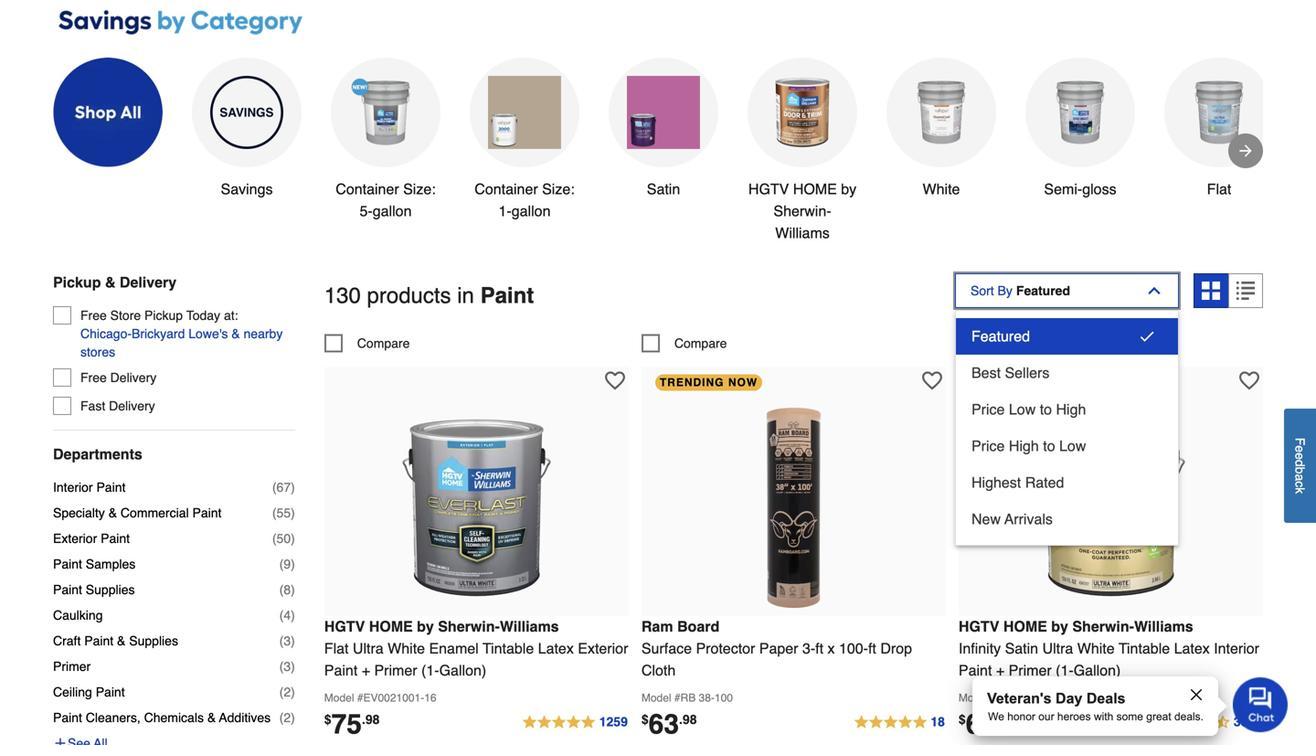 Task type: locate. For each thing, give the bounding box(es) containing it.
0 horizontal spatial compare
[[357, 336, 410, 351]]

2 horizontal spatial by
[[1052, 618, 1069, 635]]

0 horizontal spatial flat
[[324, 640, 349, 657]]

( for interior paint
[[272, 480, 277, 494]]

7 ) from the top
[[291, 633, 295, 648]]

4 ) from the top
[[291, 557, 295, 571]]

price up highest on the right bottom of the page
[[972, 437, 1005, 454]]

0 horizontal spatial container
[[336, 180, 399, 197]]

savings container size 1-gallon image
[[488, 76, 561, 149]]

specialty & commercial paint
[[53, 505, 222, 520]]

$ inside the $ 65 .98
[[959, 712, 966, 727]]

cloth
[[642, 662, 676, 679]]

0 horizontal spatial $
[[324, 712, 331, 727]]

at:
[[224, 308, 238, 323]]

0 horizontal spatial exterior
[[53, 531, 97, 546]]

0 horizontal spatial latex
[[538, 640, 574, 657]]

tintable
[[483, 640, 534, 657], [1119, 640, 1170, 657]]

price for price low to high
[[972, 401, 1005, 418]]

2
[[284, 685, 291, 699], [284, 710, 291, 725]]

compare inside the 5005508285 element
[[992, 336, 1044, 351]]

& right craft
[[117, 633, 126, 648]]

interior paint
[[53, 480, 126, 494]]

2 .98 from the left
[[679, 712, 697, 727]]

2 ultra from the left
[[1043, 640, 1074, 657]]

75
[[331, 709, 362, 740]]

sherwin- inside hgtv home by sherwin-williams flat ultra white enamel tintable latex exterior paint + primer (1-gallon)
[[438, 618, 500, 635]]

2 horizontal spatial $
[[959, 712, 966, 727]]

( down ( 55 ) on the left bottom of page
[[272, 531, 277, 546]]

(1- inside hgtv home by sherwin-williams infinity satin ultra white tintable latex interior paint + primer (1-gallon)
[[1056, 662, 1074, 679]]

paint
[[480, 283, 534, 308], [96, 480, 126, 494], [192, 505, 222, 520], [101, 531, 130, 546], [53, 557, 82, 571], [53, 582, 82, 597], [84, 633, 113, 648], [324, 662, 358, 679], [959, 662, 992, 679], [96, 685, 125, 699], [53, 710, 82, 725]]

0 horizontal spatial model
[[324, 692, 354, 705]]

1 horizontal spatial $
[[642, 712, 649, 727]]

home inside hgtv home by sherwin-williams infinity satin ultra white tintable latex interior paint + primer (1-gallon)
[[1004, 618, 1047, 635]]

5 stars image containing 18
[[853, 712, 946, 734]]

65
[[966, 709, 997, 740]]

1 3 from the top
[[284, 633, 291, 648]]

high down price low to high
[[1009, 437, 1039, 454]]

& down at:
[[232, 326, 240, 341]]

1 horizontal spatial .98
[[679, 712, 697, 727]]

1 gallon) from the left
[[439, 662, 487, 679]]

1 (1- from the left
[[421, 662, 439, 679]]

honor
[[1008, 710, 1036, 723]]

to down bestseller on the bottom of the page
[[1040, 401, 1052, 418]]

.98
[[362, 712, 380, 727], [679, 712, 697, 727], [997, 712, 1014, 727]]

.98 inside $ 63 .98
[[679, 712, 697, 727]]

tintable for white
[[1119, 640, 1170, 657]]

( 50 )
[[272, 531, 295, 546]]

0 horizontal spatial low
[[1009, 401, 1036, 418]]

pickup up the 'brickyard'
[[144, 308, 183, 323]]

home down "savings brand hgtv home by sherwin-williams" image
[[793, 180, 837, 197]]

2 free from the top
[[80, 370, 107, 385]]

$ 75 .98
[[324, 709, 380, 740]]

pickup & delivery
[[53, 274, 177, 291]]

2 price from the top
[[972, 437, 1005, 454]]

2 size: from the left
[[542, 180, 575, 197]]

0 horizontal spatial 5 stars image
[[522, 712, 629, 734]]

gallon) inside hgtv home by sherwin-williams flat ultra white enamel tintable latex exterior paint + primer (1-gallon)
[[439, 662, 487, 679]]

high inside button
[[1009, 437, 1039, 454]]

latex inside hgtv home by sherwin-williams flat ultra white enamel tintable latex exterior paint + primer (1-gallon)
[[538, 640, 574, 657]]

free for free store pickup today at:
[[80, 308, 107, 323]]

( for paint supplies
[[279, 582, 284, 597]]

model up 65
[[959, 692, 989, 705]]

2 16 from the left
[[1055, 692, 1067, 705]]

pickup up chicago-
[[53, 274, 101, 291]]

2 heart outline image from the left
[[1240, 371, 1260, 391]]

1 horizontal spatial exterior
[[578, 640, 628, 657]]

1 ) from the top
[[291, 480, 295, 494]]

hgtv inside hgtv home by sherwin-williams infinity satin ultra white tintable latex interior paint + primer (1-gallon)
[[959, 618, 1000, 635]]

2 horizontal spatial hgtv
[[959, 618, 1000, 635]]

primer up "ev0021001-"
[[374, 662, 417, 679]]

1 container from the left
[[336, 180, 399, 197]]

0 horizontal spatial white
[[388, 640, 425, 657]]

paint samples
[[53, 557, 136, 571]]

satin
[[647, 180, 680, 197], [1005, 640, 1039, 657]]

5 stars image containing 1259
[[522, 712, 629, 734]]

1 compare from the left
[[357, 336, 410, 351]]

1 horizontal spatial low
[[1060, 437, 1086, 454]]

0 horizontal spatial high
[[1009, 437, 1039, 454]]

4
[[284, 608, 291, 622]]

2 $ from the left
[[642, 712, 649, 727]]

by inside hgtv home by sherwin-williams flat ultra white enamel tintable latex exterior paint + primer (1-gallon)
[[417, 618, 434, 635]]

flat inside button
[[1207, 180, 1232, 197]]

high down best sellers button
[[1056, 401, 1086, 418]]

1 price from the top
[[972, 401, 1005, 418]]

0 horizontal spatial ultra
[[353, 640, 384, 657]]

compare for 5002292755 element
[[675, 336, 727, 351]]

$ for 63
[[642, 712, 649, 727]]

0 horizontal spatial #
[[357, 692, 363, 705]]

1 horizontal spatial ft
[[868, 640, 877, 657]]

1 horizontal spatial model
[[642, 692, 672, 705]]

5 stars image left 63
[[522, 712, 629, 734]]

ultra up veteran's day deals
[[1043, 640, 1074, 657]]

1 horizontal spatial satin
[[1005, 640, 1039, 657]]

1 vertical spatial low
[[1060, 437, 1086, 454]]

2 container from the left
[[475, 180, 538, 197]]

home up "ev0021001-"
[[369, 618, 413, 635]]

( down 67
[[272, 505, 277, 520]]

free up chicago-
[[80, 308, 107, 323]]

16 down enamel
[[424, 692, 437, 705]]

ultra
[[353, 640, 384, 657], [1043, 640, 1074, 657]]

primer inside hgtv home by sherwin-williams flat ultra white enamel tintable latex exterior paint + primer (1-gallon)
[[374, 662, 417, 679]]

1 vertical spatial 3
[[284, 659, 291, 674]]

latex up 1259 button
[[538, 640, 574, 657]]

flat
[[1207, 180, 1232, 197], [324, 640, 349, 657]]

high
[[1056, 401, 1086, 418], [1009, 437, 1039, 454]]

paint down infinity
[[959, 662, 992, 679]]

satin down savings sheen satin image
[[647, 180, 680, 197]]

0 vertical spatial free
[[80, 308, 107, 323]]

white up deals
[[1078, 640, 1115, 657]]

1-
[[499, 202, 512, 219]]

satin inside hgtv home by sherwin-williams infinity satin ultra white tintable latex interior paint + primer (1-gallon)
[[1005, 640, 1039, 657]]

savings brand hgtv home by sherwin-williams image
[[766, 76, 839, 149]]

heart outline image left best
[[922, 371, 942, 391]]

+ for ultra
[[362, 662, 370, 679]]

5 stars image down drop
[[853, 712, 946, 734]]

latex up close icon
[[1174, 640, 1210, 657]]

1 horizontal spatial gallon)
[[1074, 662, 1121, 679]]

ultra up the model # ev0021001-16
[[353, 640, 384, 657]]

delivery
[[120, 274, 177, 291], [110, 370, 157, 385], [109, 398, 155, 413]]

( 55 )
[[272, 505, 295, 520]]

gallon inside container size: 5-gallon
[[373, 202, 412, 219]]

2 vertical spatial delivery
[[109, 398, 155, 413]]

best sellers
[[972, 364, 1050, 381]]

price
[[972, 401, 1005, 418], [972, 437, 1005, 454]]

) for paint supplies
[[291, 582, 295, 597]]

compare inside 5002292755 element
[[675, 336, 727, 351]]

surface
[[642, 640, 692, 657]]

3 # from the left
[[992, 692, 998, 705]]

flat inside hgtv home by sherwin-williams flat ultra white enamel tintable latex exterior paint + primer (1-gallon)
[[324, 640, 349, 657]]

latex
[[538, 640, 574, 657], [1174, 640, 1210, 657]]

$ inside $ 63 .98
[[642, 712, 649, 727]]

satin inside satin button
[[647, 180, 680, 197]]

0 horizontal spatial williams
[[500, 618, 559, 635]]

2 horizontal spatial sherwin-
[[1073, 618, 1134, 635]]

fast
[[80, 398, 105, 413]]

e up d
[[1293, 445, 1308, 452]]

gallon inside container size: 1-gallon
[[512, 202, 551, 219]]

3 compare from the left
[[992, 336, 1044, 351]]

1 vertical spatial delivery
[[110, 370, 157, 385]]

home for hgtv home by sherwin-williams infinity satin ultra white tintable latex interior paint + primer (1-gallon)
[[1004, 618, 1047, 635]]

price low to high button
[[956, 391, 1178, 428]]

hgtv home by sherwin-williams flat ultra white enamel tintable latex exterior paint + primer (1-gallon) image
[[376, 407, 577, 609]]

0 horizontal spatial gallon)
[[439, 662, 487, 679]]

savings special offers savings image
[[210, 76, 283, 149]]

0 horizontal spatial +
[[362, 662, 370, 679]]

2 horizontal spatial compare
[[992, 336, 1044, 351]]

1 horizontal spatial hgtv
[[749, 180, 789, 197]]

1 latex from the left
[[538, 640, 574, 657]]

1 16 from the left
[[424, 692, 437, 705]]

.98 inside $ 75 .98
[[362, 712, 380, 727]]

heart outline image for bestseller
[[1240, 371, 1260, 391]]

price down best
[[972, 401, 1005, 418]]

model
[[324, 692, 354, 705], [642, 692, 672, 705], [959, 692, 989, 705]]

primer inside hgtv home by sherwin-williams infinity satin ultra white tintable latex interior paint + primer (1-gallon)
[[1009, 662, 1052, 679]]

list view image
[[1237, 281, 1255, 300]]

1 horizontal spatial latex
[[1174, 640, 1210, 657]]

sherwin- inside hgtv home by sherwin-williams infinity satin ultra white tintable latex interior paint + primer (1-gallon)
[[1073, 618, 1134, 635]]

1 horizontal spatial 5 stars image
[[853, 712, 946, 734]]

free delivery
[[80, 370, 157, 385]]

supplies
[[86, 582, 135, 597], [129, 633, 178, 648]]

hgtv for hgtv home by sherwin- williams
[[749, 180, 789, 197]]

1 horizontal spatial size:
[[542, 180, 575, 197]]

$ 65 .98
[[959, 709, 1014, 740]]

paint down exterior paint
[[53, 557, 82, 571]]

2 compare from the left
[[675, 336, 727, 351]]

1 vertical spatial free
[[80, 370, 107, 385]]

1 vertical spatial supplies
[[129, 633, 178, 648]]

container
[[336, 180, 399, 197], [475, 180, 538, 197]]

0 vertical spatial ( 3 )
[[279, 633, 295, 648]]

supplies down samples at the left of the page
[[86, 582, 135, 597]]

ft left drop
[[868, 640, 877, 657]]

bestseller
[[977, 376, 1059, 389]]

0 horizontal spatial 16
[[424, 692, 437, 705]]

( down 50
[[279, 557, 284, 571]]

0 horizontal spatial by
[[417, 618, 434, 635]]

1 horizontal spatial williams
[[775, 224, 830, 241]]

ft
[[816, 640, 824, 657], [868, 640, 877, 657]]

3677 button
[[1156, 712, 1263, 734]]

130 products in paint
[[324, 283, 534, 308]]

heart outline image down list view icon
[[1240, 371, 1260, 391]]

savings button
[[192, 57, 302, 200]]

1 5 stars image from the left
[[522, 712, 629, 734]]

( 3 ) up ( 2 ) at bottom
[[279, 659, 295, 674]]

0 horizontal spatial satin
[[647, 180, 680, 197]]

container up 1-
[[475, 180, 538, 197]]

price inside button
[[972, 437, 1005, 454]]

1 vertical spatial to
[[1043, 437, 1056, 454]]

home up 'in4024001-'
[[1004, 618, 1047, 635]]

featured
[[972, 328, 1030, 345]]

to
[[1040, 401, 1052, 418], [1043, 437, 1056, 454]]

gallon) inside hgtv home by sherwin-williams infinity satin ultra white tintable latex interior paint + primer (1-gallon)
[[1074, 662, 1121, 679]]

1 horizontal spatial primer
[[374, 662, 417, 679]]

$ inside $ 75 .98
[[324, 712, 331, 727]]

williams inside hgtv home by sherwin-williams flat ultra white enamel tintable latex exterior paint + primer (1-gallon)
[[500, 618, 559, 635]]

1 horizontal spatial heart outline image
[[1240, 371, 1260, 391]]

0 horizontal spatial gallon
[[373, 202, 412, 219]]

1 horizontal spatial gallon
[[512, 202, 551, 219]]

) for craft paint & supplies
[[291, 633, 295, 648]]

0 horizontal spatial sherwin-
[[438, 618, 500, 635]]

paint cleaners, chemicals & additives ( 2 )
[[53, 710, 295, 725]]

model for flat ultra white enamel tintable latex exterior paint + primer (1-gallon)
[[324, 692, 354, 705]]

1 heart outline image from the left
[[922, 371, 942, 391]]

paint up the model # ev0021001-16
[[324, 662, 358, 679]]

size: down savings container size 5-gallon image at the left top of the page
[[403, 180, 436, 197]]

.98 down model # in4024001-16
[[997, 712, 1014, 727]]

2 ( 3 ) from the top
[[279, 659, 295, 674]]

2 horizontal spatial #
[[992, 692, 998, 705]]

day
[[1056, 690, 1083, 707]]

3 model from the left
[[959, 692, 989, 705]]

0 horizontal spatial hgtv
[[324, 618, 365, 635]]

actual price $75.98 element
[[324, 709, 380, 740]]

free
[[80, 308, 107, 323], [80, 370, 107, 385]]

+ inside hgtv home by sherwin-williams flat ultra white enamel tintable latex exterior paint + primer (1-gallon)
[[362, 662, 370, 679]]

in
[[457, 283, 474, 308]]

1 gallon from the left
[[373, 202, 412, 219]]

) for exterior paint
[[291, 531, 295, 546]]

1259 button
[[522, 712, 629, 734]]

free down stores
[[80, 370, 107, 385]]

1 horizontal spatial by
[[841, 180, 857, 197]]

0 vertical spatial satin
[[647, 180, 680, 197]]

3 $ from the left
[[959, 712, 966, 727]]

1 vertical spatial satin
[[1005, 640, 1039, 657]]

0 horizontal spatial size:
[[403, 180, 436, 197]]

1 $ from the left
[[324, 712, 331, 727]]

paint up caulking
[[53, 582, 82, 597]]

delivery up 'free store pickup today at:'
[[120, 274, 177, 291]]

2 horizontal spatial home
[[1004, 618, 1047, 635]]

paint up samples at the left of the page
[[101, 531, 130, 546]]

( down ( 4 ) at the bottom left of the page
[[279, 633, 284, 648]]

( 3 ) down ( 4 ) at the bottom left of the page
[[279, 633, 295, 648]]

&
[[105, 274, 116, 291], [232, 326, 240, 341], [109, 505, 117, 520], [117, 633, 126, 648], [207, 710, 216, 725]]

hgtv right ( 4 ) at the bottom left of the page
[[324, 618, 365, 635]]

1 vertical spatial interior
[[1214, 640, 1260, 657]]

38-
[[699, 692, 715, 705]]

1 vertical spatial high
[[1009, 437, 1039, 454]]

delivery up fast delivery
[[110, 370, 157, 385]]

compare up "trending now"
[[675, 336, 727, 351]]

gallon) for enamel
[[439, 662, 487, 679]]

ultra inside hgtv home by sherwin-williams infinity satin ultra white tintable latex interior paint + primer (1-gallon)
[[1043, 640, 1074, 657]]

satin button
[[609, 57, 719, 200]]

primer for flat ultra white enamel tintable latex exterior paint + primer (1-gallon)
[[374, 662, 417, 679]]

+ inside hgtv home by sherwin-williams infinity satin ultra white tintable latex interior paint + primer (1-gallon)
[[996, 662, 1005, 679]]

3 up ( 2 ) at bottom
[[284, 659, 291, 674]]

savings container size 5-gallon image
[[349, 76, 422, 149]]

1 vertical spatial price
[[972, 437, 1005, 454]]

1 horizontal spatial white
[[923, 180, 960, 197]]

( down 8
[[279, 608, 284, 622]]

+ up the model # ev0021001-16
[[362, 662, 370, 679]]

1 horizontal spatial +
[[996, 662, 1005, 679]]

model up "75"
[[324, 692, 354, 705]]

craft paint & supplies
[[53, 633, 178, 648]]

container inside container size: 5-gallon
[[336, 180, 399, 197]]

price for price high to low
[[972, 437, 1005, 454]]

2 ) from the top
[[291, 505, 295, 520]]

1 vertical spatial 2
[[284, 710, 291, 725]]

to inside price low to high button
[[1040, 401, 1052, 418]]

delivery down the "free delivery"
[[109, 398, 155, 413]]

sherwin- inside the hgtv home by sherwin- williams
[[774, 202, 832, 219]]

size: inside container size: 5-gallon
[[403, 180, 436, 197]]

( 3 ) for primer
[[279, 659, 295, 674]]

arrow right image
[[1237, 142, 1255, 160]]

veteran's day deals
[[987, 690, 1126, 707]]

container for 5-
[[336, 180, 399, 197]]

home inside the hgtv home by sherwin- williams
[[793, 180, 837, 197]]

1 horizontal spatial home
[[793, 180, 837, 197]]

flat up the model # ev0021001-16
[[324, 640, 349, 657]]

container up 5-
[[336, 180, 399, 197]]

compare for 5005916541 element on the left top of the page
[[357, 336, 410, 351]]

paint inside hgtv home by sherwin-williams flat ultra white enamel tintable latex exterior paint + primer (1-gallon)
[[324, 662, 358, 679]]

5 stars image
[[522, 712, 629, 734], [853, 712, 946, 734]]

sherwin- for hgtv home by sherwin- williams
[[774, 202, 832, 219]]

low down price low to high button
[[1060, 437, 1086, 454]]

2 + from the left
[[996, 662, 1005, 679]]

container inside container size: 1-gallon
[[475, 180, 538, 197]]

home inside hgtv home by sherwin-williams flat ultra white enamel tintable latex exterior paint + primer (1-gallon)
[[369, 618, 413, 635]]

hgtv inside the hgtv home by sherwin- williams
[[749, 180, 789, 197]]

0 vertical spatial to
[[1040, 401, 1052, 418]]

# up $ 63 .98
[[675, 692, 681, 705]]

0 horizontal spatial interior
[[53, 480, 93, 494]]

tintable up deals
[[1119, 640, 1170, 657]]

0 horizontal spatial ft
[[816, 640, 824, 657]]

deals.
[[1175, 710, 1204, 723]]

hgtv inside hgtv home by sherwin-williams flat ultra white enamel tintable latex exterior paint + primer (1-gallon)
[[324, 618, 365, 635]]

rated
[[1025, 474, 1064, 491]]

1 .98 from the left
[[362, 712, 380, 727]]

model for infinity satin ultra white tintable latex interior paint + primer (1-gallon)
[[959, 692, 989, 705]]

exterior down specialty
[[53, 531, 97, 546]]

0 horizontal spatial tintable
[[483, 640, 534, 657]]

1 horizontal spatial tintable
[[1119, 640, 1170, 657]]

100-
[[839, 640, 868, 657]]

gallon) up deals
[[1074, 662, 1121, 679]]

size: down savings container size 1-gallon image
[[542, 180, 575, 197]]

price inside button
[[972, 401, 1005, 418]]

16 for ultra
[[1055, 692, 1067, 705]]

we honor our heroes with some great deals.
[[988, 710, 1204, 723]]

(1- inside hgtv home by sherwin-williams flat ultra white enamel tintable latex exterior paint + primer (1-gallon)
[[421, 662, 439, 679]]

1 free from the top
[[80, 308, 107, 323]]

2 latex from the left
[[1174, 640, 1210, 657]]

$ right 18
[[959, 712, 966, 727]]

(1- for ultra
[[1056, 662, 1074, 679]]

interior up chat invite button image
[[1214, 640, 1260, 657]]

container for 1-
[[475, 180, 538, 197]]

model up 63
[[642, 692, 672, 705]]

2 gallon from the left
[[512, 202, 551, 219]]

1 horizontal spatial (1-
[[1056, 662, 1074, 679]]

0 horizontal spatial .98
[[362, 712, 380, 727]]

new arrivals
[[972, 510, 1053, 527]]

white left enamel
[[388, 640, 425, 657]]

2 horizontal spatial white
[[1078, 640, 1115, 657]]

price high to low button
[[956, 428, 1178, 464]]

(1- down enamel
[[421, 662, 439, 679]]

# up we
[[992, 692, 998, 705]]

drop
[[881, 640, 912, 657]]

(
[[272, 480, 277, 494], [272, 505, 277, 520], [272, 531, 277, 546], [279, 557, 284, 571], [279, 582, 284, 597], [279, 608, 284, 622], [279, 633, 284, 648], [279, 659, 284, 674], [279, 685, 284, 699], [279, 710, 284, 725]]

white down savings paint color family white image on the top of page
[[923, 180, 960, 197]]

( up ( 2 ) at bottom
[[279, 659, 284, 674]]

3 .98 from the left
[[997, 712, 1014, 727]]

size: inside container size: 1-gallon
[[542, 180, 575, 197]]

ft left x
[[816, 640, 824, 657]]

2 model from the left
[[642, 692, 672, 705]]

1 model from the left
[[324, 692, 354, 705]]

home for hgtv home by sherwin- williams
[[793, 180, 837, 197]]

savings sheen semi-gloss image
[[1044, 76, 1117, 149]]

1 e from the top
[[1293, 445, 1308, 452]]

hgtv down "savings brand hgtv home by sherwin-williams" image
[[749, 180, 789, 197]]

exterior
[[53, 531, 97, 546], [578, 640, 628, 657]]

0 vertical spatial flat
[[1207, 180, 1232, 197]]

plus image
[[53, 736, 68, 745]]

16 up the heroes
[[1055, 692, 1067, 705]]

heart outline image
[[922, 371, 942, 391], [1240, 371, 1260, 391]]

( down the 4
[[279, 685, 284, 699]]

samples
[[86, 557, 136, 571]]

2 3 from the top
[[284, 659, 291, 674]]

6 ) from the top
[[291, 608, 295, 622]]

lowe's
[[189, 326, 228, 341]]

9 ) from the top
[[291, 685, 295, 699]]

0 vertical spatial price
[[972, 401, 1005, 418]]

featured button
[[956, 318, 1178, 355]]

1 horizontal spatial #
[[675, 692, 681, 705]]

by inside hgtv home by sherwin-williams infinity satin ultra white tintable latex interior paint + primer (1-gallon)
[[1052, 618, 1069, 635]]

1 vertical spatial pickup
[[144, 308, 183, 323]]

to inside price high to low button
[[1043, 437, 1056, 454]]

hgtv home by sherwin-williams infinity satin ultra white tintable latex interior paint + primer (1-gallon) image
[[1011, 407, 1212, 609]]

latex inside hgtv home by sherwin-williams infinity satin ultra white tintable latex interior paint + primer (1-gallon)
[[1174, 640, 1210, 657]]

1 horizontal spatial high
[[1056, 401, 1086, 418]]

1 vertical spatial exterior
[[578, 640, 628, 657]]

paint supplies
[[53, 582, 135, 597]]

williams inside hgtv home by sherwin-williams infinity satin ultra white tintable latex interior paint + primer (1-gallon)
[[1134, 618, 1194, 635]]

we
[[988, 710, 1005, 723]]

3 for craft paint & supplies
[[284, 633, 291, 648]]

savings sheen satin image
[[627, 76, 700, 149]]

2 horizontal spatial .98
[[997, 712, 1014, 727]]

# for ram board surface protector paper 3-ft x 100-ft drop cloth
[[675, 692, 681, 705]]

compare up best sellers
[[992, 336, 1044, 351]]

delivery for free delivery
[[110, 370, 157, 385]]

to up rated
[[1043, 437, 1056, 454]]

interior up specialty
[[53, 480, 93, 494]]

checkmark image
[[1138, 327, 1156, 345]]

latex for interior
[[1174, 640, 1210, 657]]

8 ) from the top
[[291, 659, 295, 674]]

$ right 1259
[[642, 712, 649, 727]]

0 vertical spatial delivery
[[120, 274, 177, 291]]

1 horizontal spatial sherwin-
[[774, 202, 832, 219]]

tintable inside hgtv home by sherwin-williams infinity satin ultra white tintable latex interior paint + primer (1-gallon)
[[1119, 640, 1170, 657]]

1 # from the left
[[357, 692, 363, 705]]

1 horizontal spatial 16
[[1055, 692, 1067, 705]]

hgtv home by sherwin- williams button
[[748, 57, 858, 244]]

2 # from the left
[[675, 692, 681, 705]]

tintable right enamel
[[483, 640, 534, 657]]

tintable inside hgtv home by sherwin-williams flat ultra white enamel tintable latex exterior paint + primer (1-gallon)
[[483, 640, 534, 657]]

0 vertical spatial high
[[1056, 401, 1086, 418]]

2 (1- from the left
[[1056, 662, 1074, 679]]

model # ev0021001-16
[[324, 692, 437, 705]]

.98 down rb
[[679, 712, 697, 727]]

.98 inside the $ 65 .98
[[997, 712, 1014, 727]]

craft
[[53, 633, 81, 648]]

0 vertical spatial supplies
[[86, 582, 135, 597]]

0 vertical spatial exterior
[[53, 531, 97, 546]]

5 ) from the top
[[291, 582, 295, 597]]

3 down ( 4 ) at the bottom left of the page
[[284, 633, 291, 648]]

0 vertical spatial 3
[[284, 633, 291, 648]]

1 size: from the left
[[403, 180, 436, 197]]

1 ultra from the left
[[353, 640, 384, 657]]

1 horizontal spatial compare
[[675, 336, 727, 351]]

4.5 stars image
[[1156, 712, 1263, 734]]

) for paint samples
[[291, 557, 295, 571]]

by inside the hgtv home by sherwin- williams
[[841, 180, 857, 197]]

primer up ceiling
[[53, 659, 91, 674]]

k
[[1293, 487, 1308, 494]]

2 gallon) from the left
[[1074, 662, 1121, 679]]

2 horizontal spatial model
[[959, 692, 989, 705]]

( for ceiling paint
[[279, 685, 284, 699]]

1 ( 3 ) from the top
[[279, 633, 295, 648]]

( up the 4
[[279, 582, 284, 597]]

+ for satin
[[996, 662, 1005, 679]]

paint right craft
[[84, 633, 113, 648]]

compare inside 5005916541 element
[[357, 336, 410, 351]]

1259
[[599, 715, 628, 729]]

1 vertical spatial ( 3 )
[[279, 659, 295, 674]]

2 tintable from the left
[[1119, 640, 1170, 657]]

0 horizontal spatial (1-
[[421, 662, 439, 679]]

0 vertical spatial 2
[[284, 685, 291, 699]]

.98 down the model # ev0021001-16
[[362, 712, 380, 727]]

( 67 )
[[272, 480, 295, 494]]

5002292755 element
[[642, 334, 727, 353]]

pickup
[[53, 274, 101, 291], [144, 308, 183, 323]]

2 horizontal spatial primer
[[1009, 662, 1052, 679]]

compare down products
[[357, 336, 410, 351]]

# up $ 75 .98
[[357, 692, 363, 705]]

1 horizontal spatial flat
[[1207, 180, 1232, 197]]

e up b
[[1293, 452, 1308, 460]]

1 tintable from the left
[[483, 640, 534, 657]]

(1- up day on the bottom right of the page
[[1056, 662, 1074, 679]]

1 + from the left
[[362, 662, 370, 679]]

semi-gloss
[[1044, 180, 1117, 197]]

$ down the model # ev0021001-16
[[324, 712, 331, 727]]

ceiling
[[53, 685, 92, 699]]

low
[[1009, 401, 1036, 418], [1060, 437, 1086, 454]]

16
[[424, 692, 437, 705], [1055, 692, 1067, 705]]

0 horizontal spatial heart outline image
[[922, 371, 942, 391]]

2 5 stars image from the left
[[853, 712, 946, 734]]

primer up 'in4024001-'
[[1009, 662, 1052, 679]]

high inside button
[[1056, 401, 1086, 418]]

( for caulking
[[279, 608, 284, 622]]

williams inside the hgtv home by sherwin- williams
[[775, 224, 830, 241]]

0 horizontal spatial pickup
[[53, 274, 101, 291]]

16 for white
[[424, 692, 437, 705]]

3 ) from the top
[[291, 531, 295, 546]]

1 horizontal spatial interior
[[1214, 640, 1260, 657]]

exterior left surface
[[578, 640, 628, 657]]

satin right infinity
[[1005, 640, 1039, 657]]

3 for primer
[[284, 659, 291, 674]]



Task type: describe. For each thing, give the bounding box(es) containing it.
.98 for 65
[[997, 712, 1014, 727]]

new
[[972, 510, 1001, 527]]

specialty
[[53, 505, 105, 520]]

container size: 1-gallon button
[[470, 57, 580, 222]]

1 2 from the top
[[284, 685, 291, 699]]

) for specialty & commercial paint
[[291, 505, 295, 520]]

ram board surface protector paper 3-ft x 100-ft drop cloth
[[642, 618, 912, 679]]

67
[[277, 480, 291, 494]]

veteran's
[[987, 690, 1052, 707]]

model # rb 38-100
[[642, 692, 733, 705]]

commercial
[[121, 505, 189, 520]]

savings paint color family white image
[[905, 76, 978, 149]]

paint right commercial on the bottom left of the page
[[192, 505, 222, 520]]

) for primer
[[291, 659, 295, 674]]

highest rated
[[972, 474, 1064, 491]]

hgtv home by sherwin- williams
[[749, 180, 857, 241]]

& left "additives"
[[207, 710, 216, 725]]

# for hgtv home by sherwin-williams infinity satin ultra white tintable latex interior paint + primer (1-gallon)
[[992, 692, 998, 705]]

3677
[[1234, 715, 1262, 729]]

( 8 )
[[279, 582, 295, 597]]

deals
[[1087, 690, 1126, 707]]

grid view image
[[1202, 281, 1220, 300]]

0 vertical spatial interior
[[53, 480, 93, 494]]

white inside hgtv home by sherwin-williams infinity satin ultra white tintable latex interior paint + primer (1-gallon)
[[1078, 640, 1115, 657]]

new arrivals button
[[956, 501, 1178, 537]]

2 e from the top
[[1293, 452, 1308, 460]]

home for hgtv home by sherwin-williams flat ultra white enamel tintable latex exterior paint + primer (1-gallon)
[[369, 618, 413, 635]]

close image
[[1189, 687, 1204, 702]]

container size: 5-gallon
[[336, 180, 436, 219]]

( for exterior paint
[[272, 531, 277, 546]]

best sellers button
[[956, 355, 1178, 391]]

gallon for 5-
[[373, 202, 412, 219]]

0 horizontal spatial primer
[[53, 659, 91, 674]]

savings sheen flat image
[[1183, 76, 1256, 149]]

model for surface protector paper 3-ft x 100-ft drop cloth
[[642, 692, 672, 705]]

highest
[[972, 474, 1021, 491]]

stores
[[80, 345, 115, 359]]

tintable for enamel
[[483, 640, 534, 657]]

ceiling paint
[[53, 685, 125, 699]]

3-
[[803, 640, 816, 657]]

ev0021001-
[[363, 692, 424, 705]]

f e e d b a c k
[[1293, 437, 1308, 494]]

( for primer
[[279, 659, 284, 674]]

f
[[1293, 437, 1308, 445]]

$ for 75
[[324, 712, 331, 727]]

# for hgtv home by sherwin-williams flat ultra white enamel tintable latex exterior paint + primer (1-gallon)
[[357, 692, 363, 705]]

gallon) for white
[[1074, 662, 1121, 679]]

5005508285 element
[[959, 334, 1044, 353]]

to for high
[[1043, 437, 1056, 454]]

50
[[277, 531, 291, 546]]

sherwin- for hgtv home by sherwin-williams flat ultra white enamel tintable latex exterior paint + primer (1-gallon)
[[438, 618, 500, 635]]

1 horizontal spatial pickup
[[144, 308, 183, 323]]

by for hgtv home by sherwin-williams infinity satin ultra white tintable latex interior paint + primer (1-gallon)
[[1052, 618, 1069, 635]]

primer for infinity satin ultra white tintable latex interior paint + primer (1-gallon)
[[1009, 662, 1052, 679]]

paint inside hgtv home by sherwin-williams infinity satin ultra white tintable latex interior paint + primer (1-gallon)
[[959, 662, 992, 679]]

today
[[186, 308, 220, 323]]

container size: 5-gallon button
[[331, 57, 441, 222]]

18
[[931, 715, 945, 729]]

to for low
[[1040, 401, 1052, 418]]

d
[[1293, 459, 1308, 467]]

store
[[110, 308, 141, 323]]

$ 63 .98
[[642, 709, 697, 740]]

5-
[[360, 202, 373, 219]]

chicago-brickyard lowe's & nearby stores
[[80, 326, 283, 359]]

( 9 )
[[279, 557, 295, 571]]

0 vertical spatial pickup
[[53, 274, 101, 291]]

) for ceiling paint
[[291, 685, 295, 699]]

actual price $63.98 element
[[642, 709, 697, 740]]

trending
[[660, 376, 724, 389]]

white inside hgtv home by sherwin-williams flat ultra white enamel tintable latex exterior paint + primer (1-gallon)
[[388, 640, 425, 657]]

x
[[828, 640, 835, 657]]

63
[[649, 709, 679, 740]]

exterior paint
[[53, 531, 130, 546]]

( for craft paint & supplies
[[279, 633, 284, 648]]

price high to low
[[972, 437, 1086, 454]]

semi-
[[1044, 180, 1083, 197]]

size: for container size: 1-gallon
[[542, 180, 575, 197]]

(1- for white
[[421, 662, 439, 679]]

chat invite button image
[[1233, 677, 1289, 732]]

enamel
[[429, 640, 479, 657]]

williams for hgtv home by sherwin-williams flat ultra white enamel tintable latex exterior paint + primer (1-gallon)
[[500, 618, 559, 635]]

& up store
[[105, 274, 116, 291]]

sellers
[[1005, 364, 1050, 381]]

( 4 )
[[279, 608, 295, 622]]

sherwin- for hgtv home by sherwin-williams infinity satin ultra white tintable latex interior paint + primer (1-gallon)
[[1073, 618, 1134, 635]]

( down ( 2 ) at bottom
[[279, 710, 284, 725]]

free store pickup today at:
[[80, 308, 238, 323]]

5 stars image for 75
[[522, 712, 629, 734]]

model # in4024001-16
[[959, 692, 1067, 705]]

departments element
[[53, 445, 295, 463]]

protector
[[696, 640, 755, 657]]

heroes
[[1058, 710, 1091, 723]]

2 ft from the left
[[868, 640, 877, 657]]

10 ) from the top
[[291, 710, 295, 725]]

heart outline image
[[605, 371, 625, 391]]

arrivals
[[1005, 510, 1053, 527]]

with
[[1094, 710, 1114, 723]]

great
[[1147, 710, 1172, 723]]

( for specialty & commercial paint
[[272, 505, 277, 520]]

heart outline image for trending now
[[922, 371, 942, 391]]

williams for hgtv home by sherwin- williams
[[775, 224, 830, 241]]

hgtv for hgtv home by sherwin-williams infinity satin ultra white tintable latex interior paint + primer (1-gallon)
[[959, 618, 1000, 635]]

fast delivery
[[80, 398, 155, 413]]

paint up cleaners,
[[96, 685, 125, 699]]

ram board surface protector paper 3-ft x 100-ft drop cloth image
[[693, 407, 894, 609]]

board
[[677, 618, 720, 635]]

hgtv home by sherwin-williams infinity satin ultra white tintable latex interior paint + primer (1-gallon)
[[959, 618, 1260, 679]]

infinity
[[959, 640, 1001, 657]]

130
[[324, 283, 361, 308]]

f e e d b a c k button
[[1284, 408, 1316, 523]]

ultra inside hgtv home by sherwin-williams flat ultra white enamel tintable latex exterior paint + primer (1-gallon)
[[353, 640, 384, 657]]

now
[[728, 376, 758, 389]]

$ for 65
[[959, 712, 966, 727]]

low inside button
[[1009, 401, 1036, 418]]

& inside chicago-brickyard lowe's & nearby stores
[[232, 326, 240, 341]]

( for paint samples
[[279, 557, 284, 571]]

b
[[1293, 467, 1308, 474]]

actual price $65.98 element
[[959, 709, 1014, 740]]

semi-gloss button
[[1026, 57, 1135, 200]]

chicago-
[[80, 326, 132, 341]]

.98 for 75
[[362, 712, 380, 727]]

exterior inside hgtv home by sherwin-williams flat ultra white enamel tintable latex exterior paint + primer (1-gallon)
[[578, 640, 628, 657]]

8
[[284, 582, 291, 597]]

williams for hgtv home by sherwin-williams infinity satin ultra white tintable latex interior paint + primer (1-gallon)
[[1134, 618, 1194, 635]]

hgtv for hgtv home by sherwin-williams flat ultra white enamel tintable latex exterior paint + primer (1-gallon)
[[324, 618, 365, 635]]

9
[[284, 557, 291, 571]]

products
[[367, 283, 451, 308]]

by for hgtv home by sherwin-williams flat ultra white enamel tintable latex exterior paint + primer (1-gallon)
[[417, 618, 434, 635]]

size: for container size: 5-gallon
[[403, 180, 436, 197]]

1 ft from the left
[[816, 640, 824, 657]]

white button
[[887, 57, 996, 200]]

white inside button
[[923, 180, 960, 197]]

container size: 1-gallon
[[475, 180, 575, 219]]

compare for the 5005508285 element
[[992, 336, 1044, 351]]

2 2 from the top
[[284, 710, 291, 725]]

5 stars image for 63
[[853, 712, 946, 734]]

low inside button
[[1060, 437, 1086, 454]]

paint down the departments
[[96, 480, 126, 494]]

additives
[[219, 710, 271, 725]]

( 3 ) for craft paint & supplies
[[279, 633, 295, 648]]

hgtv home by sherwin-williams flat ultra white enamel tintable latex exterior paint + primer (1-gallon)
[[324, 618, 628, 679]]

delivery for fast delivery
[[109, 398, 155, 413]]

nearby
[[244, 326, 283, 341]]

by for hgtv home by sherwin- williams
[[841, 180, 857, 197]]

) for interior paint
[[291, 480, 295, 494]]

paint up plus icon
[[53, 710, 82, 725]]

cleaners,
[[86, 710, 141, 725]]

latex for exterior
[[538, 640, 574, 657]]

) for caulking
[[291, 608, 295, 622]]

& up exterior paint
[[109, 505, 117, 520]]

chemicals
[[144, 710, 204, 725]]

free for free delivery
[[80, 370, 107, 385]]

18 button
[[853, 712, 946, 734]]

savings
[[221, 180, 273, 197]]

gallon for 1-
[[512, 202, 551, 219]]

.98 for 63
[[679, 712, 697, 727]]

interior inside hgtv home by sherwin-williams infinity satin ultra white tintable latex interior paint + primer (1-gallon)
[[1214, 640, 1260, 657]]

100
[[715, 692, 733, 705]]

rb
[[681, 692, 696, 705]]

( 2 )
[[279, 685, 295, 699]]

5005916541 element
[[324, 334, 410, 353]]

paint right in
[[480, 283, 534, 308]]

our
[[1039, 710, 1055, 723]]



Task type: vqa. For each thing, say whether or not it's contained in the screenshot.


